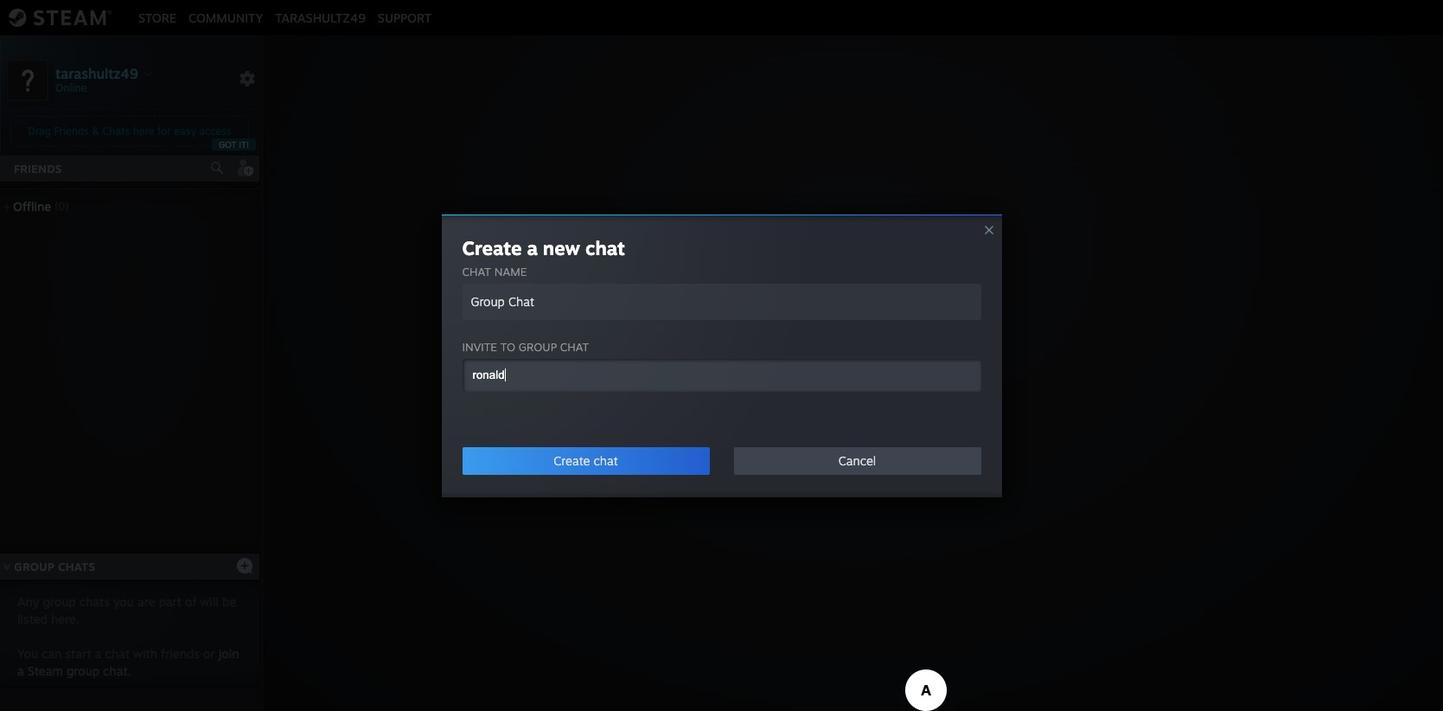 Task type: locate. For each thing, give the bounding box(es) containing it.
group
[[519, 340, 557, 353], [43, 594, 76, 609], [67, 664, 100, 678]]

0 vertical spatial chats
[[103, 125, 130, 138]]

tarashultz49 link
[[269, 10, 372, 25]]

2 vertical spatial group
[[67, 664, 100, 678]]

invite
[[462, 340, 497, 353]]

group down start
[[67, 664, 100, 678]]

store
[[138, 10, 176, 25]]

1 horizontal spatial tarashultz49
[[275, 10, 366, 25]]

0 vertical spatial create
[[462, 236, 522, 259]]

chats up chats
[[58, 560, 95, 574]]

friends down drag
[[14, 162, 62, 176]]

a for new
[[527, 236, 538, 259]]

None text field
[[462, 283, 982, 320]]

a
[[527, 236, 538, 259], [771, 382, 778, 400], [95, 646, 102, 661], [17, 664, 24, 678]]

click
[[736, 382, 767, 400]]

0 vertical spatial tarashultz49
[[275, 10, 366, 25]]

1 horizontal spatial group
[[844, 382, 883, 400]]

you
[[17, 646, 38, 661]]

create
[[462, 236, 522, 259], [554, 453, 590, 468]]

1 horizontal spatial create
[[554, 453, 590, 468]]

group up the here.
[[43, 594, 76, 609]]

a down you
[[17, 664, 24, 678]]

0 horizontal spatial to
[[501, 340, 516, 353]]

here
[[133, 125, 154, 138]]

1 vertical spatial to
[[921, 382, 935, 400]]

add a friend image
[[235, 158, 254, 177]]

a for friend
[[771, 382, 778, 400]]

you
[[113, 594, 134, 609]]

1 vertical spatial or
[[203, 646, 215, 661]]

1 vertical spatial friends
[[14, 162, 62, 176]]

be
[[222, 594, 236, 609]]

1 horizontal spatial or
[[827, 382, 840, 400]]

0 vertical spatial friends
[[54, 125, 89, 138]]

will
[[200, 594, 219, 609]]

chats right &
[[103, 125, 130, 138]]

store link
[[132, 10, 183, 25]]

join a steam group chat. link
[[17, 646, 239, 678]]

1 vertical spatial group
[[43, 594, 76, 609]]

offline
[[13, 199, 51, 214]]

0 vertical spatial group
[[844, 382, 883, 400]]

start!
[[939, 382, 973, 400]]

join
[[219, 646, 239, 661]]

0 vertical spatial group
[[519, 340, 557, 353]]

0 horizontal spatial chat
[[462, 264, 491, 278]]

support link
[[372, 10, 438, 25]]

chat inside button
[[594, 453, 618, 468]]

1 vertical spatial chats
[[58, 560, 95, 574]]

or
[[827, 382, 840, 400], [203, 646, 215, 661]]

tarashultz49
[[275, 10, 366, 25], [55, 64, 138, 82]]

1 vertical spatial group
[[14, 560, 55, 574]]

drag
[[28, 125, 51, 138]]

friends
[[54, 125, 89, 138], [14, 162, 62, 176]]

0 horizontal spatial create
[[462, 236, 522, 259]]

search my friends list image
[[209, 160, 225, 176]]

a left the "new" in the left of the page
[[527, 236, 538, 259]]

0 horizontal spatial tarashultz49
[[55, 64, 138, 82]]

a right start
[[95, 646, 102, 661]]

chat
[[586, 236, 625, 259], [560, 340, 589, 353], [594, 453, 618, 468], [105, 646, 130, 661]]

group right invite
[[519, 340, 557, 353]]

or right the friend
[[827, 382, 840, 400]]

easy
[[174, 125, 196, 138]]

chats
[[79, 594, 110, 609]]

chat left name on the left of the page
[[462, 264, 491, 278]]

group
[[844, 382, 883, 400], [14, 560, 55, 574]]

group inside 'any group chats you are part of will be listed here.'
[[43, 594, 76, 609]]

any group chats you are part of will be listed here.
[[17, 594, 236, 626]]

group up any
[[14, 560, 55, 574]]

create for create a new chat
[[462, 236, 522, 259]]

1 vertical spatial chat
[[887, 382, 917, 400]]

1 horizontal spatial to
[[921, 382, 935, 400]]

here.
[[51, 612, 80, 626]]

or left join
[[203, 646, 215, 661]]

listed
[[17, 612, 48, 626]]

a right click
[[771, 382, 778, 400]]

to
[[501, 340, 516, 353], [921, 382, 935, 400]]

tarashultz49 up &
[[55, 64, 138, 82]]

create inside button
[[554, 453, 590, 468]]

to left start!
[[921, 382, 935, 400]]

friends left &
[[54, 125, 89, 138]]

any
[[17, 594, 39, 609]]

1 horizontal spatial chats
[[103, 125, 130, 138]]

join a steam group chat.
[[17, 646, 239, 678]]

name
[[495, 264, 527, 278]]

can
[[42, 646, 62, 661]]

tarashultz49 left support link
[[275, 10, 366, 25]]

to right invite
[[501, 340, 516, 353]]

chats
[[103, 125, 130, 138], [58, 560, 95, 574]]

you can start a chat with friends or
[[17, 646, 219, 661]]

chat
[[462, 264, 491, 278], [887, 382, 917, 400]]

1 vertical spatial create
[[554, 453, 590, 468]]

create for create chat
[[554, 453, 590, 468]]

group inside join a steam group chat.
[[67, 664, 100, 678]]

click a friend or group chat to start!
[[736, 382, 973, 400]]

chat left start!
[[887, 382, 917, 400]]

a inside join a steam group chat.
[[17, 664, 24, 678]]

drag friends & chats here for easy access
[[28, 125, 231, 138]]

0 vertical spatial to
[[501, 340, 516, 353]]

group right the friend
[[844, 382, 883, 400]]

steam
[[28, 664, 63, 678]]



Task type: describe. For each thing, give the bounding box(es) containing it.
with
[[133, 646, 158, 661]]

0 horizontal spatial or
[[203, 646, 215, 661]]

chat name
[[462, 264, 527, 278]]

a for steam
[[17, 664, 24, 678]]

for
[[157, 125, 171, 138]]

manage friends list settings image
[[239, 70, 256, 87]]

1 horizontal spatial chat
[[887, 382, 917, 400]]

support
[[378, 10, 432, 25]]

group chats
[[14, 560, 95, 574]]

community
[[189, 10, 263, 25]]

Start typing a name... text field
[[471, 367, 959, 382]]

0 vertical spatial or
[[827, 382, 840, 400]]

0 horizontal spatial chats
[[58, 560, 95, 574]]

are
[[138, 594, 155, 609]]

friends
[[161, 646, 200, 661]]

create chat
[[554, 453, 618, 468]]

of
[[185, 594, 197, 609]]

&
[[92, 125, 100, 138]]

community link
[[183, 10, 269, 25]]

1 vertical spatial tarashultz49
[[55, 64, 138, 82]]

0 horizontal spatial group
[[14, 560, 55, 574]]

create a new chat
[[462, 236, 625, 259]]

cancel button
[[734, 447, 982, 475]]

part
[[159, 594, 182, 609]]

cancel
[[839, 453, 877, 468]]

0 vertical spatial chat
[[462, 264, 491, 278]]

invite to group chat
[[462, 340, 589, 353]]

start
[[65, 646, 91, 661]]

access
[[199, 125, 231, 138]]

new
[[543, 236, 581, 259]]

chat.
[[103, 664, 131, 678]]

create chat button
[[462, 447, 710, 475]]

collapse chats list image
[[0, 563, 20, 570]]

create a group chat image
[[236, 557, 253, 574]]

friend
[[782, 382, 823, 400]]



Task type: vqa. For each thing, say whether or not it's contained in the screenshot.
categorized
no



